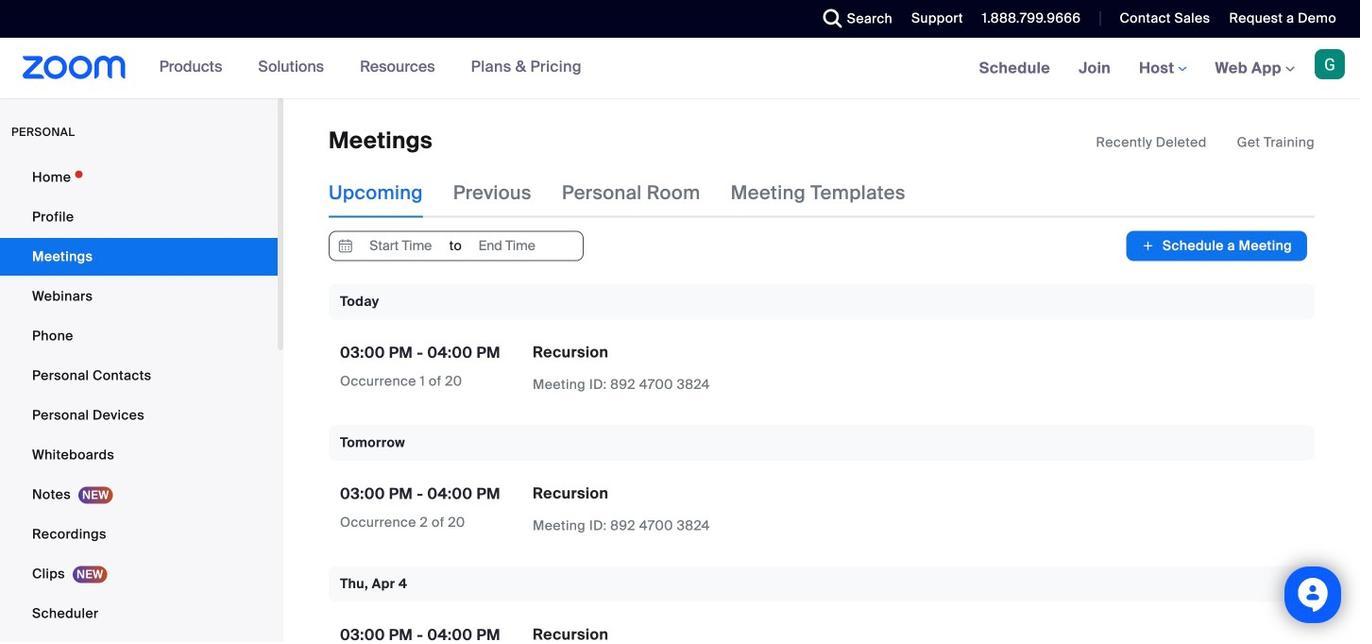 Task type: describe. For each thing, give the bounding box(es) containing it.
3 recursion element from the top
[[533, 625, 609, 643]]

personal menu menu
[[0, 159, 278, 643]]

Date Range Picker Start field
[[357, 232, 445, 260]]

profile picture image
[[1315, 49, 1346, 79]]

1 recursion element from the top
[[533, 342, 609, 362]]



Task type: vqa. For each thing, say whether or not it's contained in the screenshot.
date ICON at the top of page
yes



Task type: locate. For each thing, give the bounding box(es) containing it.
Date Range Picker End field
[[463, 232, 551, 260]]

2 vertical spatial recursion element
[[533, 625, 609, 643]]

banner
[[0, 38, 1361, 100]]

tabs of meeting tab list
[[329, 169, 936, 218]]

recursion element
[[533, 342, 609, 362], [533, 484, 609, 504], [533, 625, 609, 643]]

product information navigation
[[145, 38, 596, 98]]

zoom logo image
[[23, 56, 126, 79]]

application
[[1097, 133, 1315, 152], [533, 342, 864, 395], [533, 484, 864, 536], [533, 625, 864, 643]]

date image
[[335, 232, 357, 260]]

2 recursion element from the top
[[533, 484, 609, 504]]

meetings navigation
[[965, 38, 1361, 100]]

0 vertical spatial recursion element
[[533, 342, 609, 362]]

1 vertical spatial recursion element
[[533, 484, 609, 504]]

add image
[[1142, 237, 1156, 256]]



